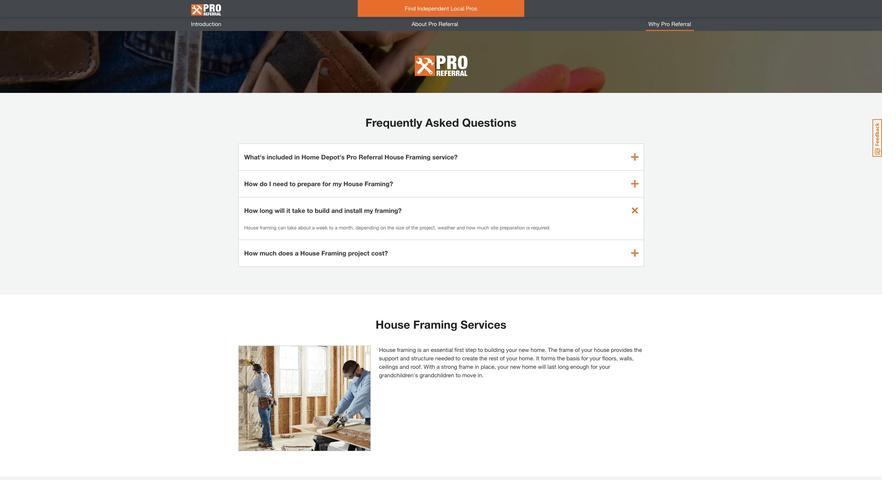 Task type: describe. For each thing, give the bounding box(es) containing it.
find
[[405, 5, 416, 12]]

house inside house framing is an essential first step to building your new home. the frame of your house provides the support and structure needed to create the rest of your home. it forms the basis for your floors, walls, ceilings and roof. with a strong frame in place, your new home will last long enough for your grandchildren's grandchildren to move in.
[[379, 346, 395, 353]]

2 horizontal spatial for
[[591, 363, 598, 370]]

will inside house framing is an essential first step to building your new home. the frame of your house provides the support and structure needed to create the rest of your home. it forms the basis for your floors, walls, ceilings and roof. with a strong frame in place, your new home will last long enough for your grandchildren's grandchildren to move in.
[[538, 363, 546, 370]]

1 horizontal spatial for
[[581, 355, 588, 361]]

is inside house framing is an essential first step to building your new home. the frame of your house provides the support and structure needed to create the rest of your home. it forms the basis for your floors, walls, ceilings and roof. with a strong frame in place, your new home will last long enough for your grandchildren's grandchildren to move in.
[[417, 346, 422, 353]]

and right the build
[[331, 207, 343, 214]]

0 vertical spatial long
[[260, 207, 273, 214]]

site
[[491, 225, 498, 231]]

frequently
[[366, 116, 422, 129]]

building
[[485, 346, 505, 353]]

to down first
[[456, 355, 461, 361]]

pro for why
[[661, 20, 670, 27]]

can
[[278, 225, 286, 231]]

grandchildren's
[[379, 372, 418, 378]]

how much does a house framing project cost?
[[244, 249, 388, 257]]

i
[[269, 180, 271, 188]]

how do i need to prepare for my house framing?
[[244, 180, 393, 188]]

forms
[[541, 355, 555, 361]]

required.
[[531, 225, 551, 231]]

about
[[412, 20, 427, 27]]

the up place,
[[479, 355, 487, 361]]

home
[[301, 153, 319, 161]]

place,
[[481, 363, 496, 370]]

support
[[379, 355, 399, 361]]

insurance
[[317, 12, 354, 21]]

about pro referral
[[412, 20, 458, 27]]

first
[[455, 346, 464, 353]]

framing for is
[[397, 346, 416, 353]]

to left move
[[456, 372, 461, 378]]

month,
[[339, 225, 354, 231]]

home
[[522, 363, 536, 370]]

to right the step
[[478, 346, 483, 353]]

preparation
[[500, 225, 525, 231]]

rest
[[489, 355, 498, 361]]

questions
[[462, 116, 517, 129]]

to right the week
[[329, 225, 333, 231]]

about
[[298, 225, 311, 231]]

weather
[[438, 225, 455, 231]]

your down house
[[590, 355, 601, 361]]

needed
[[435, 355, 454, 361]]

how for how much does a house framing project cost?
[[244, 249, 258, 257]]

0 vertical spatial framing
[[406, 153, 431, 161]]

depending
[[356, 225, 379, 231]]

depot's
[[321, 153, 345, 161]]

house framing is an essential first step to building your new home. the frame of your house provides the support and structure needed to create the rest of your home. it forms the basis for your floors, walls, ceilings and roof. with a strong frame in place, your new home will last long enough for your grandchildren's grandchildren to move in.
[[379, 346, 642, 378]]

size
[[396, 225, 404, 231]]

build
[[315, 207, 330, 214]]

service?
[[432, 153, 458, 161]]

frequently asked questions
[[366, 116, 517, 129]]

house framing services
[[376, 318, 506, 331]]

carry
[[392, 23, 404, 29]]

pro for about
[[428, 20, 437, 27]]

referral for why pro referral
[[671, 20, 691, 27]]

and right support
[[400, 355, 410, 361]]

how
[[466, 225, 476, 231]]

strong
[[441, 363, 457, 370]]

your right rest
[[506, 355, 517, 361]]

prepare
[[297, 180, 321, 188]]

insurance.
[[445, 23, 471, 29]]

1 vertical spatial home.
[[519, 355, 535, 361]]

your down rest
[[498, 363, 509, 370]]

ceilings
[[379, 363, 398, 370]]

how for how do i need to prepare for my house framing?
[[244, 180, 258, 188]]

a left the week
[[312, 225, 315, 231]]

0 horizontal spatial for
[[322, 180, 331, 188]]

a left month, in the left top of the page
[[335, 225, 337, 231]]

week
[[316, 225, 328, 231]]

the
[[548, 346, 557, 353]]

pros
[[466, 5, 477, 12]]

1 vertical spatial my
[[364, 207, 373, 214]]

0 horizontal spatial pro
[[346, 153, 357, 161]]

the right provides
[[634, 346, 642, 353]]

create
[[462, 355, 478, 361]]

liability
[[426, 23, 443, 29]]

framing?
[[365, 180, 393, 188]]

the right on
[[387, 225, 394, 231]]

2 vertical spatial framing
[[413, 318, 457, 331]]

cost?
[[371, 249, 388, 257]]

a right the does at the left of page
[[295, 249, 299, 257]]



Task type: locate. For each thing, give the bounding box(es) containing it.
take
[[292, 207, 305, 214], [287, 225, 297, 231]]

the left the project,
[[411, 225, 418, 231]]

framing left service?
[[406, 153, 431, 161]]

0 vertical spatial framing
[[260, 225, 276, 231]]

take right can
[[287, 225, 297, 231]]

requirements
[[356, 12, 407, 21]]

why
[[648, 20, 660, 27]]

to left the build
[[307, 207, 313, 214]]

referral for about pro referral
[[439, 20, 458, 27]]

framing for can
[[260, 225, 276, 231]]

much left the site
[[477, 225, 489, 231]]

enough
[[570, 363, 589, 370]]

businesses
[[355, 23, 384, 29]]

find independent local pros
[[405, 5, 477, 12]]

will left the it
[[275, 207, 285, 214]]

and left the how
[[457, 225, 465, 231]]

referral down 'find independent local pros' button
[[439, 20, 458, 27]]

long inside house framing is an essential first step to building your new home. the frame of your house provides the support and structure needed to create the rest of your home. it forms the basis for your floors, walls, ceilings and roof. with a strong frame in place, your new home will last long enough for your grandchildren's grandchildren to move in.
[[558, 363, 569, 370]]

0 horizontal spatial my
[[333, 180, 342, 188]]

is
[[526, 225, 530, 231], [417, 346, 422, 353]]

local
[[451, 5, 464, 12]]

1 vertical spatial much
[[260, 249, 277, 257]]

3 how from the top
[[244, 249, 258, 257]]

2 vertical spatial for
[[591, 363, 598, 370]]

long left the it
[[260, 207, 273, 214]]

of right rest
[[500, 355, 505, 361]]

2 horizontal spatial pro
[[661, 20, 670, 27]]

of for the
[[406, 225, 410, 231]]

need
[[273, 180, 288, 188]]

pro
[[345, 23, 354, 29]]

0 horizontal spatial much
[[260, 249, 277, 257]]

framing left 'project'
[[321, 249, 346, 257]]

0 horizontal spatial long
[[260, 207, 273, 214]]

is left required.
[[526, 225, 530, 231]]

2 vertical spatial how
[[244, 249, 258, 257]]

to
[[385, 23, 390, 29], [290, 180, 296, 188], [307, 207, 313, 214], [329, 225, 333, 231], [478, 346, 483, 353], [456, 355, 461, 361], [456, 372, 461, 378]]

framing up essential
[[413, 318, 457, 331]]

1 horizontal spatial pro
[[428, 20, 437, 27]]

1 horizontal spatial my
[[364, 207, 373, 214]]

your left house
[[581, 346, 592, 353]]

0 vertical spatial take
[[292, 207, 305, 214]]

pro right why
[[661, 20, 670, 27]]

home. up home
[[519, 355, 535, 361]]

a
[[312, 225, 315, 231], [335, 225, 337, 231], [295, 249, 299, 257], [437, 363, 440, 370]]

pro
[[428, 20, 437, 27], [661, 20, 670, 27], [346, 153, 357, 161]]

it
[[536, 355, 539, 361]]

for up enough
[[581, 355, 588, 361]]

0 horizontal spatial of
[[406, 225, 410, 231]]

walls,
[[620, 355, 634, 361]]

and
[[331, 207, 343, 214], [457, 225, 465, 231], [400, 355, 410, 361], [400, 363, 409, 370]]

framing inside house framing is an essential first step to building your new home. the frame of your house provides the support and structure needed to create the rest of your home. it forms the basis for your floors, walls, ceilings and roof. with a strong frame in place, your new home will last long enough for your grandchildren's grandchildren to move in.
[[397, 346, 416, 353]]

0 horizontal spatial referral
[[359, 153, 383, 161]]

1 horizontal spatial will
[[538, 363, 546, 370]]

referral
[[439, 20, 458, 27], [671, 20, 691, 27], [359, 153, 383, 161]]

last
[[547, 363, 556, 370]]

0 vertical spatial will
[[275, 207, 285, 214]]

do
[[260, 180, 267, 188]]

1 horizontal spatial long
[[558, 363, 569, 370]]

1 vertical spatial is
[[417, 346, 422, 353]]

your down floors, on the bottom
[[599, 363, 610, 370]]

will down it
[[538, 363, 546, 370]]

long
[[260, 207, 273, 214], [558, 363, 569, 370]]

1 vertical spatial in
[[475, 363, 479, 370]]

basis
[[567, 355, 580, 361]]

independent
[[417, 5, 449, 12]]

1 vertical spatial of
[[575, 346, 580, 353]]

2 how from the top
[[244, 207, 258, 214]]

the down the the
[[557, 355, 565, 361]]

your
[[506, 346, 517, 353], [581, 346, 592, 353], [506, 355, 517, 361], [590, 355, 601, 361], [498, 363, 509, 370], [599, 363, 610, 370]]

1 horizontal spatial in
[[475, 363, 479, 370]]

new left home
[[510, 363, 521, 370]]

for
[[322, 180, 331, 188], [581, 355, 588, 361], [591, 363, 598, 370]]

for right enough
[[591, 363, 598, 370]]

how
[[244, 180, 258, 188], [244, 207, 258, 214], [244, 249, 258, 257]]

0 horizontal spatial in
[[294, 153, 300, 161]]

frame
[[559, 346, 573, 353], [459, 363, 473, 370]]

provides
[[611, 346, 633, 353]]

my
[[333, 180, 342, 188], [364, 207, 373, 214]]

on
[[380, 225, 386, 231]]

1 vertical spatial new
[[510, 363, 521, 370]]

0 horizontal spatial is
[[417, 346, 422, 353]]

1 vertical spatial will
[[538, 363, 546, 370]]

1 horizontal spatial of
[[500, 355, 505, 361]]

roof.
[[411, 363, 422, 370]]

to left carry
[[385, 23, 390, 29]]

it
[[286, 207, 290, 214]]

my right install at left
[[364, 207, 373, 214]]

0 vertical spatial of
[[406, 225, 410, 231]]

to inside insurance requirements we require pro businesses to carry general liability insurance.
[[385, 23, 390, 29]]

0 vertical spatial for
[[322, 180, 331, 188]]

1 vertical spatial long
[[558, 363, 569, 370]]

asked
[[425, 116, 459, 129]]

0 vertical spatial frame
[[559, 346, 573, 353]]

1 vertical spatial take
[[287, 225, 297, 231]]

framing left can
[[260, 225, 276, 231]]

0 vertical spatial home.
[[531, 346, 546, 353]]

install
[[344, 207, 362, 214]]

insurance requirements we require pro businesses to carry general liability insurance.
[[317, 12, 471, 29]]

introduction
[[191, 20, 221, 27]]

what's included in home depot's pro referral house framing service?
[[244, 153, 458, 161]]

0 vertical spatial my
[[333, 180, 342, 188]]

0 vertical spatial in
[[294, 153, 300, 161]]

1 horizontal spatial framing
[[397, 346, 416, 353]]

much
[[477, 225, 489, 231], [260, 249, 277, 257]]

general
[[406, 23, 424, 29]]

pro right depot's
[[346, 153, 357, 161]]

new up home
[[519, 346, 529, 353]]

framing up structure
[[397, 346, 416, 353]]

referral up framing?
[[359, 153, 383, 161]]

pro right about
[[428, 20, 437, 27]]

of for your
[[575, 346, 580, 353]]

2 horizontal spatial of
[[575, 346, 580, 353]]

a inside house framing is an essential first step to building your new home. the frame of your house provides the support and structure needed to create the rest of your home. it forms the basis for your floors, walls, ceilings and roof. with a strong frame in place, your new home will last long enough for your grandchildren's grandchildren to move in.
[[437, 363, 440, 370]]

1 horizontal spatial is
[[526, 225, 530, 231]]

2 horizontal spatial referral
[[671, 20, 691, 27]]

find independent local pros button
[[358, 0, 524, 17]]

1 vertical spatial framing
[[321, 249, 346, 257]]

an
[[423, 346, 429, 353]]

the
[[387, 225, 394, 231], [411, 225, 418, 231], [634, 346, 642, 353], [479, 355, 487, 361], [557, 355, 565, 361]]

is left an
[[417, 346, 422, 353]]

in inside house framing is an essential first step to building your new home. the frame of your house provides the support and structure needed to create the rest of your home. it forms the basis for your floors, walls, ceilings and roof. with a strong frame in place, your new home will last long enough for your grandchildren's grandchildren to move in.
[[475, 363, 479, 370]]

1 how from the top
[[244, 180, 258, 188]]

why pro referral
[[648, 20, 691, 27]]

step
[[465, 346, 476, 353]]

house
[[594, 346, 609, 353]]

0 vertical spatial how
[[244, 180, 258, 188]]

what's
[[244, 153, 265, 161]]

home. up it
[[531, 346, 546, 353]]

0 vertical spatial new
[[519, 346, 529, 353]]

in up in.
[[475, 363, 479, 370]]

of up the basis
[[575, 346, 580, 353]]

0 vertical spatial is
[[526, 225, 530, 231]]

grandchildren
[[420, 372, 454, 378]]

to right need at the left
[[290, 180, 296, 188]]

0 horizontal spatial frame
[[459, 363, 473, 370]]

your right building
[[506, 346, 517, 353]]

1 horizontal spatial much
[[477, 225, 489, 231]]

0 horizontal spatial framing
[[260, 225, 276, 231]]

move
[[462, 372, 476, 378]]

and up 'grandchildren's' at bottom left
[[400, 363, 409, 370]]

referral right why
[[671, 20, 691, 27]]

much left the does at the left of page
[[260, 249, 277, 257]]

floors,
[[602, 355, 618, 361]]

we
[[317, 23, 325, 29]]

in left the home
[[294, 153, 300, 161]]

how for how long will it take to build and install my framing?
[[244, 207, 258, 214]]

in.
[[478, 372, 484, 378]]

services
[[461, 318, 506, 331]]

structure
[[411, 355, 434, 361]]

1 vertical spatial how
[[244, 207, 258, 214]]

take right the it
[[292, 207, 305, 214]]

does
[[278, 249, 293, 257]]

project
[[348, 249, 369, 257]]

house
[[385, 153, 404, 161], [344, 180, 363, 188], [244, 225, 258, 231], [300, 249, 320, 257], [376, 318, 410, 331], [379, 346, 395, 353]]

frame up the basis
[[559, 346, 573, 353]]

my down depot's
[[333, 180, 342, 188]]

feedback link image
[[873, 119, 882, 157]]

of right size
[[406, 225, 410, 231]]

how long will it take to build and install my framing?
[[244, 207, 402, 214]]

1 horizontal spatial frame
[[559, 346, 573, 353]]

project,
[[420, 225, 436, 231]]

1 vertical spatial frame
[[459, 363, 473, 370]]

a up grandchildren
[[437, 363, 440, 370]]

included
[[267, 153, 293, 161]]

house framing can take about a week to a month, depending on the size of the project, weather and how much site preparation is required.
[[244, 225, 551, 231]]

2 vertical spatial of
[[500, 355, 505, 361]]

0 horizontal spatial will
[[275, 207, 285, 214]]

in
[[294, 153, 300, 161], [475, 363, 479, 370]]

frame up move
[[459, 363, 473, 370]]

for right prepare
[[322, 180, 331, 188]]

long right last
[[558, 363, 569, 370]]

1 vertical spatial framing
[[397, 346, 416, 353]]

require
[[327, 23, 344, 29]]

framing?
[[375, 207, 402, 214]]

with
[[424, 363, 435, 370]]

1 vertical spatial for
[[581, 355, 588, 361]]

pro referral logo image
[[191, 1, 221, 18]]

0 vertical spatial much
[[477, 225, 489, 231]]

1 horizontal spatial referral
[[439, 20, 458, 27]]

home.
[[531, 346, 546, 353], [519, 355, 535, 361]]

framing
[[260, 225, 276, 231], [397, 346, 416, 353]]

essential
[[431, 346, 453, 353]]



Task type: vqa. For each thing, say whether or not it's contained in the screenshot.
topmost return
no



